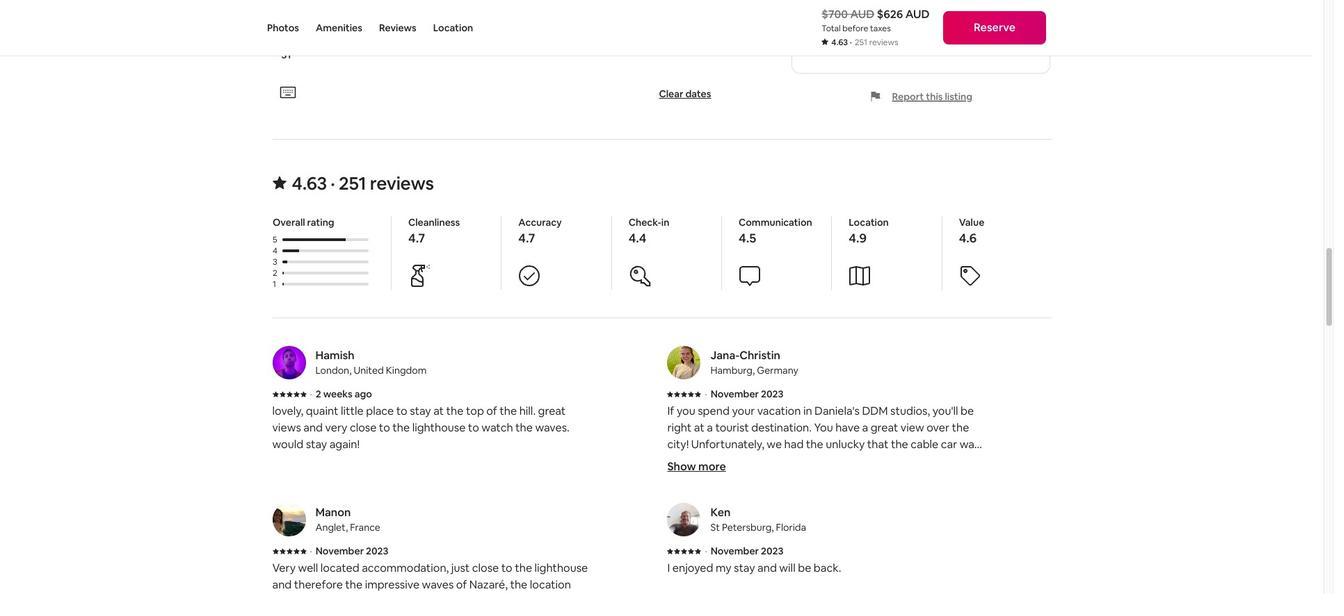 Task type: locate. For each thing, give the bounding box(es) containing it.
reviews
[[870, 37, 899, 48], [370, 172, 434, 196]]

accommodation,
[[362, 562, 449, 576]]

· up the enjoyed
[[705, 546, 708, 558]]

28
[[403, 18, 414, 31]]

it
[[775, 471, 782, 486]]

hamish london, united kingdom
[[316, 349, 427, 377]]

0 vertical spatial daniela's
[[815, 405, 860, 419]]

november
[[711, 389, 759, 401], [316, 546, 364, 558], [711, 546, 759, 558]]

0 horizontal spatial at
[[434, 405, 444, 419]]

1 vertical spatial daniela's
[[900, 505, 946, 519]]

vacation up destination.
[[758, 405, 801, 419]]

1 vertical spatial place
[[722, 538, 750, 553]]

1 horizontal spatial reviews
[[870, 37, 899, 48]]

france
[[350, 522, 381, 535]]

0 horizontal spatial reviews
[[370, 172, 434, 196]]

very
[[272, 562, 296, 576]]

1 vertical spatial lighthouse
[[535, 562, 588, 576]]

· up rating
[[331, 172, 335, 196]]

enjoyed
[[673, 562, 714, 576]]

daniela's up have
[[815, 405, 860, 419]]

4.7 for accuracy 4.7
[[518, 231, 535, 247]]

check-in 4.4
[[628, 217, 669, 247]]

clean
[[769, 488, 797, 503]]

1 vertical spatial location
[[849, 217, 889, 229]]

watch
[[482, 421, 513, 436]]

destination.
[[752, 421, 812, 436]]

2
[[272, 268, 277, 279], [316, 389, 321, 401]]

avg.
[[876, 28, 897, 43]]

dates right clear
[[686, 88, 712, 101]]

location for location 4.9
[[849, 217, 889, 229]]

1 vertical spatial at
[[694, 421, 705, 436]]

place down petersburg,
[[722, 538, 750, 553]]

show
[[668, 460, 696, 475]]

priority!
[[805, 538, 845, 553]]

2 horizontal spatial stay
[[734, 562, 755, 576]]

27
[[373, 18, 384, 31]]

carry
[[797, 455, 823, 469]]

close down the little
[[350, 421, 377, 436]]

reviews down taxes
[[870, 37, 899, 48]]

1 horizontal spatial location
[[849, 217, 889, 229]]

we
[[917, 488, 934, 503]]

1 horizontal spatial dates
[[905, 14, 933, 29]]

lovely,
[[272, 405, 304, 419]]

at left top
[[434, 405, 444, 419]]

great up waves.
[[538, 405, 566, 419]]

dates for your
[[905, 14, 933, 29]]

2 up quaint
[[316, 389, 321, 401]]

2023 up will
[[761, 546, 784, 558]]

0 horizontal spatial 4.7
[[408, 231, 425, 247]]

hamburg,
[[711, 365, 755, 377]]

and inside 'very well located accommodation, just close to the lighthouse and therefore the impressive waves of nazaré, the locatio'
[[272, 579, 292, 593]]

again!
[[330, 438, 360, 453]]

meters
[[943, 455, 980, 469]]

to up restaurant
[[692, 505, 703, 519]]

0 horizontal spatial 251
[[339, 172, 366, 196]]

4.7 inside accuracy 4.7
[[518, 231, 535, 247]]

4.7 inside 'cleanliness 4.7'
[[408, 231, 425, 247]]

at right right
[[694, 421, 705, 436]]

location for location
[[433, 22, 473, 34]]

0 vertical spatial vacation
[[758, 405, 801, 419]]

dates inside 'clear dates' button
[[686, 88, 712, 101]]

0 vertical spatial 2
[[272, 268, 277, 279]]

ken
[[711, 506, 731, 521]]

0 horizontal spatial dates
[[686, 88, 712, 101]]

31, wednesday, january 2024. available. select as check-in date. button
[[596, 10, 625, 39]]

november up located
[[316, 546, 364, 558]]

was right it
[[785, 471, 805, 486]]

2023 down france
[[366, 546, 389, 558]]

1 4.7 from the left
[[408, 231, 425, 247]]

0 vertical spatial in
[[661, 217, 669, 229]]

back.
[[814, 562, 842, 576]]

manon anglet, france
[[316, 506, 381, 535]]

5
[[272, 235, 277, 246]]

0 horizontal spatial close
[[350, 421, 377, 436]]

communication 4.5
[[739, 217, 812, 247]]

it!
[[895, 471, 905, 486]]

1 horizontal spatial 4.63
[[832, 37, 848, 48]]

of down "just"
[[456, 579, 467, 593]]

0 vertical spatial close
[[350, 421, 377, 436]]

· for hamish
[[310, 389, 312, 401]]

lighthouse
[[412, 421, 466, 436], [535, 562, 588, 576]]

and down very
[[272, 579, 292, 593]]

dates inside your dates are $75 aud less than the avg. nightly rate of the last 60 days.
[[905, 14, 933, 29]]

spend
[[698, 405, 730, 419]]

of down out
[[668, 471, 678, 486]]

0 horizontal spatial 2
[[272, 268, 277, 279]]

·
[[850, 37, 852, 48], [331, 172, 335, 196], [310, 389, 312, 401], [705, 389, 708, 401], [310, 546, 312, 558], [705, 546, 708, 558]]

1 vertical spatial 4.63
[[292, 172, 327, 196]]

1 vertical spatial 2
[[316, 389, 321, 401]]

place down ago
[[366, 405, 394, 419]]

a right have
[[863, 421, 869, 436]]

stay right my
[[734, 562, 755, 576]]

25
[[311, 18, 322, 31]]

4.7 down cleanliness
[[408, 231, 425, 247]]

list
[[267, 347, 1057, 595]]

1 vertical spatial 4.63 · 251 reviews
[[292, 172, 434, 196]]

2 down the 4
[[272, 268, 277, 279]]

4.63 up overall rating
[[292, 172, 327, 196]]

· november 2023 up your
[[705, 389, 784, 401]]

and down quaint
[[304, 421, 323, 436]]

had right we at the right
[[785, 438, 804, 453]]

0 horizontal spatial place
[[366, 405, 394, 419]]

0 horizontal spatial stay
[[306, 438, 327, 453]]

lower
[[809, 14, 842, 29]]

110
[[925, 455, 941, 469]]

and
[[304, 421, 323, 436], [740, 455, 759, 469], [799, 488, 819, 503], [801, 505, 821, 519], [758, 562, 777, 576], [272, 579, 292, 593]]

vacation up great!
[[892, 521, 936, 536]]

1 horizontal spatial had
[[785, 438, 804, 453]]

0 vertical spatial dates
[[905, 14, 933, 29]]

jana christin image
[[668, 347, 701, 380], [668, 347, 701, 380]]

0 vertical spatial great
[[538, 405, 566, 419]]

november for christin
[[711, 389, 759, 401]]

great down some
[[862, 521, 890, 536]]

florida
[[776, 522, 807, 535]]

4.5
[[739, 231, 756, 247]]

· november 2023 up i enjoyed my stay and will be back.
[[705, 546, 784, 558]]

1 vertical spatial vacation
[[892, 521, 936, 536]]

lower price.
[[809, 14, 874, 29]]

of right top
[[487, 405, 497, 419]]

1 vertical spatial had
[[762, 455, 781, 469]]

0 horizontal spatial lighthouse
[[412, 421, 466, 436]]

before
[[843, 23, 869, 34]]

be right will
[[798, 562, 812, 576]]

of right out
[[688, 455, 698, 469]]

1 horizontal spatial place
[[722, 538, 750, 553]]

were
[[936, 488, 962, 503]]

2023 down the germany
[[761, 389, 784, 401]]

of inside 'very well located accommodation, just close to the lighthouse and therefore the impressive waves of nazaré, the locatio'
[[456, 579, 467, 593]]

60
[[830, 42, 843, 57]]

great inside the lovely, quaint little place to stay at the top of the hill. great views and very close to the lighthouse to watch the waves. would stay again!
[[538, 405, 566, 419]]

of inside the lovely, quaint little place to stay at the top of the hill. great views and very close to the lighthouse to watch the waves. would stay again!
[[487, 405, 497, 419]]

accuracy
[[518, 217, 562, 229]]

report this listing button
[[870, 91, 973, 103]]

close up nazaré,
[[472, 562, 499, 576]]

4.63 · 251 reviews
[[832, 37, 899, 48], [292, 172, 434, 196]]

nazaré,
[[470, 579, 508, 593]]

very well located accommodation, just close to the lighthouse and therefore the impressive waves of nazaré, the locatio
[[272, 562, 588, 595]]

0 vertical spatial place
[[366, 405, 394, 419]]

1 horizontal spatial lighthouse
[[535, 562, 588, 576]]

4.63 · 251 reviews down before
[[832, 37, 899, 48]]

0 vertical spatial reviews
[[870, 37, 899, 48]]

26
[[342, 18, 353, 31]]

0 vertical spatial 4.63 · 251 reviews
[[832, 37, 899, 48]]

however,
[[725, 471, 773, 486]]

1 horizontal spatial close
[[472, 562, 499, 576]]

4.7
[[408, 231, 425, 247], [518, 231, 535, 247]]

just
[[451, 562, 470, 576]]

0 vertical spatial location
[[433, 22, 473, 34]]

0 vertical spatial at
[[434, 405, 444, 419]]

november for anglet,
[[316, 546, 364, 558]]

christin
[[740, 349, 781, 364]]

· november 2023 up located
[[310, 546, 389, 558]]

1 vertical spatial stay
[[306, 438, 327, 453]]

1 horizontal spatial in
[[804, 405, 812, 419]]

close
[[350, 421, 377, 436], [472, 562, 499, 576]]

4.63 · 251 reviews up rating
[[292, 172, 434, 196]]

absolutely
[[807, 471, 860, 486]]

dates for clear
[[686, 88, 712, 101]]

dates left are
[[905, 14, 933, 29]]

4.7 down the accuracy
[[518, 231, 535, 247]]

where
[[668, 538, 700, 553]]

1 horizontal spatial 4.7
[[518, 231, 535, 247]]

28, sunday, january 2024. available. select as check-in date. button
[[504, 10, 533, 39]]

reviews up cleanliness
[[370, 172, 434, 196]]

1 vertical spatial 251
[[339, 172, 366, 196]]

$626 aud
[[877, 7, 930, 22]]

2 horizontal spatial in
[[939, 521, 947, 536]]

great
[[538, 405, 566, 419], [871, 421, 899, 436], [862, 521, 890, 536]]

$700 aud $626 aud total before taxes
[[822, 7, 930, 34]]

0 vertical spatial be
[[961, 405, 974, 419]]

1 vertical spatial dates
[[686, 88, 712, 101]]

great up that
[[871, 421, 899, 436]]

had down we at the right
[[762, 455, 781, 469]]

to down "kingdom"
[[396, 405, 408, 419]]

0 vertical spatial lighthouse
[[412, 421, 466, 436]]

daniela's down the we
[[900, 505, 946, 519]]

28 button
[[394, 10, 424, 39]]

1 vertical spatial be
[[798, 562, 812, 576]]

2 vertical spatial in
[[939, 521, 947, 536]]

1 vertical spatial in
[[804, 405, 812, 419]]

to right very
[[379, 421, 390, 436]]

26 button
[[332, 10, 363, 39]]

stay
[[410, 405, 431, 419], [306, 438, 327, 453], [734, 562, 755, 576]]

· up quaint
[[310, 389, 312, 401]]

in
[[661, 217, 669, 229], [804, 405, 812, 419], [939, 521, 947, 536]]

ken image
[[668, 504, 701, 538], [668, 504, 701, 538]]

of right "rate"
[[960, 28, 971, 43]]

furnished.
[[864, 488, 915, 503]]

november for st
[[711, 546, 759, 558]]

november up your
[[711, 389, 759, 401]]

1 horizontal spatial be
[[961, 405, 974, 419]]

to inside 'very well located accommodation, just close to the lighthouse and therefore the impressive waves of nazaré, the locatio'
[[502, 562, 513, 576]]

manon image
[[272, 504, 306, 538], [272, 504, 306, 538]]

2023 for anglet,
[[366, 546, 389, 558]]

at inside the lovely, quaint little place to stay at the top of the hill. great views and very close to the lighthouse to watch the waves. would stay again!
[[434, 405, 444, 419]]

impressive
[[365, 579, 420, 593]]

0 horizontal spatial vacation
[[758, 405, 801, 419]]

1 vertical spatial close
[[472, 562, 499, 576]]

to up nazaré,
[[502, 562, 513, 576]]

a down spend
[[707, 421, 713, 436]]

· up well
[[310, 546, 312, 558]]

stay down very
[[306, 438, 327, 453]]

· up spend
[[705, 389, 708, 401]]

list containing hamish
[[267, 347, 1057, 595]]

at
[[434, 405, 444, 419], [694, 421, 705, 436]]

· november 2023 for christin
[[705, 389, 784, 401]]

0 horizontal spatial in
[[661, 217, 669, 229]]

4.7 for cleanliness 4.7
[[408, 231, 425, 247]]

0 horizontal spatial location
[[433, 22, 473, 34]]

30 button
[[455, 10, 485, 39]]

stay down "kingdom"
[[410, 405, 431, 419]]

1 horizontal spatial at
[[694, 421, 705, 436]]

november up my
[[711, 546, 759, 558]]

clear
[[659, 88, 684, 101]]

· november 2023
[[705, 389, 784, 401], [310, 546, 389, 558], [705, 546, 784, 558]]

4.63 down total
[[832, 37, 848, 48]]

was right it on the bottom right of page
[[832, 521, 852, 536]]

to down top
[[468, 421, 479, 436]]

0 vertical spatial 251
[[855, 37, 868, 48]]

has
[[752, 538, 770, 553]]

0 vertical spatial stay
[[410, 405, 431, 419]]

1 horizontal spatial 251
[[855, 37, 868, 48]]

4.9
[[849, 231, 867, 247]]

weeks
[[323, 389, 353, 401]]

31 button
[[271, 41, 302, 70]]

2 4.7 from the left
[[518, 231, 535, 247]]

1 horizontal spatial daniela's
[[900, 505, 946, 519]]

be right you'll
[[961, 405, 974, 419]]

0 vertical spatial had
[[785, 438, 804, 453]]



Task type: describe. For each thing, give the bounding box(es) containing it.
rating
[[307, 217, 334, 229]]

3
[[272, 257, 277, 268]]

amenities
[[316, 22, 363, 34]]

1 vertical spatial reviews
[[370, 172, 434, 196]]

1 vertical spatial great
[[871, 421, 899, 436]]

close inside the lovely, quaint little place to stay at the top of the hill. great views and very close to the lighthouse to watch the waves. would stay again!
[[350, 421, 377, 436]]

· for manon
[[310, 546, 312, 558]]

cable
[[911, 438, 939, 453]]

follow
[[823, 505, 854, 519]]

germany
[[757, 365, 799, 377]]

for
[[733, 505, 748, 519]]

reviews
[[379, 22, 417, 34]]

nightly
[[900, 28, 935, 43]]

listing
[[945, 91, 973, 103]]

27 button
[[363, 10, 394, 39]]

anglet,
[[316, 522, 348, 535]]

check-
[[628, 217, 661, 229]]

1 horizontal spatial stay
[[410, 405, 431, 419]]

lighthouse inside the lovely, quaint little place to stay at the top of the hill. great views and very close to the lighthouse to watch the waves. would stay again!
[[412, 421, 466, 436]]

ken st petersburg, florida
[[711, 506, 807, 535]]

to left carry
[[783, 455, 794, 469]]

1 horizontal spatial 4.63 · 251 reviews
[[832, 37, 899, 48]]

little
[[341, 405, 364, 419]]

of inside your dates are $75 aud less than the avg. nightly rate of the last 60 days.
[[960, 28, 971, 43]]

last
[[809, 42, 828, 57]]

the
[[668, 488, 687, 503]]

your
[[879, 14, 902, 29]]

my
[[716, 562, 732, 576]]

if
[[668, 405, 675, 419]]

it
[[822, 521, 829, 536]]

1 horizontal spatial vacation
[[892, 521, 936, 536]]

tourist
[[716, 421, 749, 436]]

total
[[822, 23, 841, 34]]

worth
[[862, 471, 893, 486]]

29, monday, january 2024. available. select as check-in date. button
[[535, 10, 564, 39]]

value
[[959, 217, 984, 229]]

altitude.
[[681, 471, 723, 486]]

and inside the lovely, quaint little place to stay at the top of the hill. great views and very close to the lighthouse to watch the waves. would stay again!
[[304, 421, 323, 436]]

service
[[701, 455, 737, 469]]

0 vertical spatial 4.63
[[832, 37, 848, 48]]

your dates are $75 aud less than the avg. nightly rate of the last 60 days.
[[809, 14, 999, 57]]

nazaré
[[950, 521, 986, 536]]

2023 for st
[[761, 546, 784, 558]]

· for ken
[[705, 546, 708, 558]]

0 horizontal spatial be
[[798, 562, 812, 576]]

overall rating
[[272, 217, 334, 229]]

· down before
[[850, 37, 852, 48]]

clear dates
[[659, 88, 712, 101]]

petersburg,
[[722, 522, 774, 535]]

4
[[272, 246, 277, 257]]

2023 for christin
[[761, 389, 784, 401]]

out
[[668, 455, 685, 469]]

place inside the lovely, quaint little place to stay at the top of the hill. great views and very close to the lighthouse to watch the waves. would stay again!
[[366, 405, 394, 419]]

29 button
[[424, 10, 455, 39]]

and right "clean"
[[799, 488, 819, 503]]

0 horizontal spatial daniela's
[[815, 405, 860, 419]]

25 button
[[302, 10, 332, 39]]

cook
[[705, 505, 731, 519]]

if you spend your vacation in daniela's ddm studios, you'll be right at a tourist destination. you have a great view over the city! unfortunately, we had the unlucky that the cable car was out of service and had to carry our luggage up the 110 meters of altitude. however, it was absolutely worth it! the apartment was clean and stylishly furnished. we were able to cook for ourselves and follow some of daniela's restaurant recommendations. it was a great vacation in nazaré where the place has a high priority! really great!
[[668, 405, 986, 553]]

place inside if you spend your vacation in daniela's ddm studios, you'll be right at a tourist destination. you have a great view over the city! unfortunately, we had the unlucky that the cable car was out of service and had to carry our luggage up the 110 meters of altitude. however, it was absolutely worth it! the apartment was clean and stylishly furnished. we were able to cook for ourselves and follow some of daniela's restaurant recommendations. it was a great vacation in nazaré where the place has a high priority! really great!
[[722, 538, 750, 553]]

unlucky
[[826, 438, 865, 453]]

cleanliness 4.7
[[408, 217, 460, 247]]

therefore
[[294, 579, 343, 593]]

· november 2023 for st
[[705, 546, 784, 558]]

rate
[[937, 28, 958, 43]]

waves.
[[535, 421, 570, 436]]

29
[[434, 18, 445, 31]]

reserve
[[974, 20, 1016, 35]]

communication
[[739, 217, 812, 229]]

0 horizontal spatial had
[[762, 455, 781, 469]]

we
[[767, 438, 782, 453]]

of down furnished.
[[887, 505, 898, 519]]

very
[[325, 421, 348, 436]]

car
[[941, 438, 958, 453]]

united
[[354, 365, 384, 377]]

more
[[699, 460, 726, 475]]

cleanliness
[[408, 217, 460, 229]]

location button
[[433, 0, 473, 56]]

jana-
[[711, 349, 740, 364]]

are
[[936, 14, 952, 29]]

taxes
[[871, 23, 891, 34]]

30, tuesday, january 2024. available. select as check-in date. button
[[565, 10, 595, 39]]

manon
[[316, 506, 351, 521]]

was up meters
[[960, 438, 980, 453]]

st
[[711, 522, 720, 535]]

a right has
[[772, 538, 778, 553]]

value 4.6
[[959, 217, 984, 247]]

2 vertical spatial great
[[862, 521, 890, 536]]

· 2 weeks ago
[[310, 389, 372, 401]]

show more button
[[668, 460, 726, 476]]

$700 aud
[[822, 7, 875, 22]]

luggage
[[845, 455, 887, 469]]

4.4
[[628, 231, 646, 247]]

0 horizontal spatial 4.63 · 251 reviews
[[292, 172, 434, 196]]

be inside if you spend your vacation in daniela's ddm studios, you'll be right at a tourist destination. you have a great view over the city! unfortunately, we had the unlucky that the cable car was out of service and had to carry our luggage up the 110 meters of altitude. however, it was absolutely worth it! the apartment was clean and stylishly furnished. we were able to cook for ourselves and follow some of daniela's restaurant recommendations. it was a great vacation in nazaré where the place has a high priority! really great!
[[961, 405, 974, 419]]

2 vertical spatial stay
[[734, 562, 755, 576]]

in inside check-in 4.4
[[661, 217, 669, 229]]

you
[[814, 421, 833, 436]]

jana-christin hamburg, germany
[[711, 349, 799, 377]]

you'll
[[933, 405, 959, 419]]

· for jana-
[[705, 389, 708, 401]]

than
[[831, 28, 854, 43]]

at inside if you spend your vacation in daniela's ddm studios, you'll be right at a tourist destination. you have a great view over the city! unfortunately, we had the unlucky that the cable car was out of service and had to carry our luggage up the 110 meters of altitude. however, it was absolutely worth it! the apartment was clean and stylishly furnished. we were able to cook for ourselves and follow some of daniela's restaurant recommendations. it was a great vacation in nazaré where the place has a high priority! really great!
[[694, 421, 705, 436]]

close inside 'very well located accommodation, just close to the lighthouse and therefore the impressive waves of nazaré, the locatio'
[[472, 562, 499, 576]]

show more
[[668, 460, 726, 475]]

1
[[272, 279, 276, 290]]

a up the really
[[854, 521, 860, 536]]

report
[[892, 91, 924, 103]]

· november 2023 for anglet,
[[310, 546, 389, 558]]

was down however,
[[747, 488, 767, 503]]

hamish image
[[272, 347, 306, 380]]

and up however,
[[740, 455, 759, 469]]

hamish image
[[272, 347, 306, 380]]

i
[[668, 562, 670, 576]]

0 horizontal spatial 4.63
[[292, 172, 327, 196]]

24
[[281, 18, 292, 31]]

and up florida at the bottom right
[[801, 505, 821, 519]]

lighthouse inside 'very well located accommodation, just close to the lighthouse and therefore the impressive waves of nazaré, the locatio'
[[535, 562, 588, 576]]

and left will
[[758, 562, 777, 576]]

will
[[780, 562, 796, 576]]

quaint
[[306, 405, 338, 419]]

1 horizontal spatial 2
[[316, 389, 321, 401]]

hamish
[[316, 349, 355, 364]]



Task type: vqa. For each thing, say whether or not it's contained in the screenshot.
paid.
no



